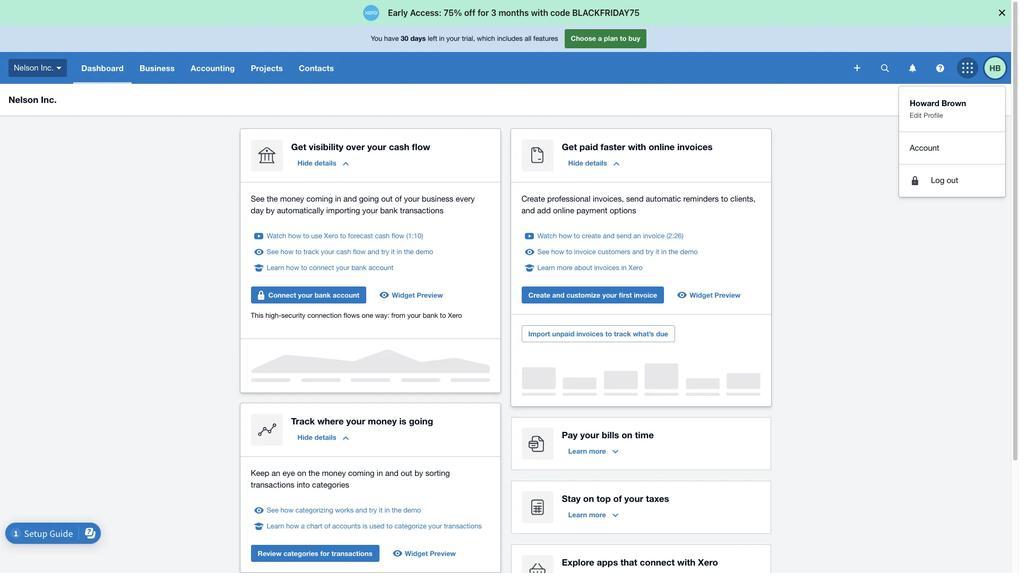 Task type: describe. For each thing, give the bounding box(es) containing it.
a inside banner
[[598, 34, 602, 43]]

banking preview line graph image
[[251, 350, 490, 382]]

for
[[320, 550, 330, 558]]

more for your
[[589, 447, 606, 456]]

bills icon image
[[522, 428, 554, 460]]

a inside learn how a chart of accounts is used to categorize your transactions link
[[301, 523, 305, 531]]

transactions inside see the money coming in and going out of your business every day by automatically importing your bank transactions
[[400, 206, 444, 215]]

account
[[910, 143, 940, 152]]

how for invoice
[[552, 248, 565, 256]]

to left use
[[303, 232, 309, 240]]

invoices inside button
[[577, 330, 604, 338]]

svg image right svg icon at the top right of the page
[[881, 64, 889, 72]]

to up see how to track your cash flow and try it in the demo
[[340, 232, 346, 240]]

due
[[656, 330, 669, 338]]

time
[[635, 430, 654, 441]]

customers
[[598, 248, 631, 256]]

business button
[[132, 52, 183, 84]]

out inside option
[[947, 176, 959, 185]]

transactions inside keep an eye on the money coming in and out by sorting transactions into categories
[[251, 481, 295, 490]]

widget preview button for flow
[[375, 287, 450, 304]]

see for see how to invoice customers and try it in the demo
[[538, 248, 550, 256]]

svg image
[[855, 65, 861, 71]]

create for create and customize your first invoice
[[529, 291, 551, 300]]

to up learn how to connect your bank account
[[296, 248, 302, 256]]

and right customers
[[633, 248, 644, 256]]

brown
[[942, 98, 967, 108]]

send inside create professional invoices, send automatic reminders to clients, and add online payment options
[[627, 194, 644, 203]]

first
[[619, 291, 632, 300]]

2 horizontal spatial it
[[656, 248, 660, 256]]

left
[[428, 35, 437, 43]]

from
[[392, 312, 406, 320]]

track
[[291, 416, 315, 427]]

categorize
[[395, 523, 427, 531]]

import unpaid invoices to track what's due
[[529, 330, 669, 338]]

to up connect your bank account button
[[301, 264, 307, 272]]

accounting button
[[183, 52, 243, 84]]

includes
[[497, 35, 523, 43]]

over
[[346, 141, 365, 152]]

categories inside review categories for transactions button
[[284, 550, 319, 558]]

your right pay
[[581, 430, 600, 441]]

1 horizontal spatial on
[[584, 493, 594, 505]]

day
[[251, 206, 264, 215]]

hide details button for paid
[[562, 155, 626, 172]]

0 vertical spatial invoices
[[678, 141, 713, 152]]

and inside keep an eye on the money coming in and out by sorting transactions into categories
[[385, 469, 399, 478]]

0 horizontal spatial flow
[[353, 248, 366, 256]]

dashboard link
[[73, 52, 132, 84]]

projects button
[[243, 52, 291, 84]]

demo down (1:10) at top left
[[416, 248, 434, 256]]

your left business
[[404, 194, 420, 203]]

learn more for your
[[569, 447, 606, 456]]

chart
[[307, 523, 323, 531]]

1 horizontal spatial it
[[391, 248, 395, 256]]

connect
[[268, 291, 296, 300]]

howard brown list box
[[900, 87, 1006, 197]]

taxes
[[646, 493, 670, 505]]

see for see how to track your cash flow and try it in the demo
[[267, 248, 279, 256]]

an inside keep an eye on the money coming in and out by sorting transactions into categories
[[272, 469, 280, 478]]

to left create
[[574, 232, 580, 240]]

1 vertical spatial send
[[617, 232, 632, 240]]

see for see the money coming in and going out of your business every day by automatically importing your bank transactions
[[251, 194, 265, 203]]

hide details for visibility
[[298, 159, 337, 167]]

this
[[251, 312, 264, 320]]

reminders
[[684, 194, 719, 203]]

business
[[140, 63, 175, 73]]

in inside see the money coming in and going out of your business every day by automatically importing your bank transactions
[[335, 194, 341, 203]]

how for chart
[[286, 523, 299, 531]]

import unpaid invoices to track what's due button
[[522, 326, 676, 343]]

1 vertical spatial invoice
[[575, 248, 596, 256]]

(2:26)
[[667, 232, 684, 240]]

eye
[[283, 469, 295, 478]]

unpaid
[[552, 330, 575, 338]]

online inside create professional invoices, send automatic reminders to clients, and add online payment options
[[553, 206, 575, 215]]

edit inside button
[[946, 96, 959, 104]]

used
[[370, 523, 385, 531]]

watch how to use xero to forecast cash flow (1:10)
[[267, 232, 424, 240]]

get for get paid faster with online invoices
[[562, 141, 577, 152]]

watch how to create and send an invoice (2:26)
[[538, 232, 684, 240]]

add-ons icon image
[[522, 556, 554, 574]]

demo up categorize
[[404, 507, 421, 515]]

about
[[575, 264, 593, 272]]

howard brown edit profile
[[910, 98, 967, 119]]

connect for with
[[640, 557, 675, 568]]

out inside see the money coming in and going out of your business every day by automatically importing your bank transactions
[[381, 194, 393, 203]]

log out option
[[900, 170, 1006, 191]]

learn more button for your
[[562, 443, 625, 460]]

get for get visibility over your cash flow
[[291, 141, 307, 152]]

and down forecast
[[368, 248, 380, 256]]

create
[[582, 232, 601, 240]]

importing
[[326, 206, 360, 215]]

review categories for transactions
[[258, 550, 373, 558]]

preview for get paid faster with online invoices
[[715, 291, 741, 300]]

inc. inside popup button
[[41, 63, 54, 72]]

bank down see how to track your cash flow and try it in the demo link
[[352, 264, 367, 272]]

on for time
[[622, 430, 633, 441]]

contacts
[[299, 63, 334, 73]]

1 vertical spatial inc.
[[41, 94, 57, 105]]

1 horizontal spatial with
[[678, 557, 696, 568]]

connection
[[308, 312, 342, 320]]

nelson inc. inside nelson inc. popup button
[[14, 63, 54, 72]]

learn how a chart of accounts is used to categorize your transactions link
[[267, 522, 482, 532]]

learn more about invoices in xero
[[538, 264, 643, 272]]

days
[[411, 34, 426, 43]]

every
[[456, 194, 475, 203]]

taxes icon image
[[522, 492, 554, 524]]

this high-security connection flows one way: from your bank to xero
[[251, 312, 462, 320]]

to up learn more about invoices in xero
[[567, 248, 573, 256]]

learn for bank
[[267, 264, 284, 272]]

money inside keep an eye on the money coming in and out by sorting transactions into categories
[[322, 469, 346, 478]]

pay
[[562, 430, 578, 441]]

watch for get visibility over your cash flow
[[267, 232, 286, 240]]

learn for xero
[[538, 264, 555, 272]]

categorizing
[[296, 507, 333, 515]]

widget preview button for invoices
[[673, 287, 748, 304]]

svg image inside nelson inc. popup button
[[56, 67, 62, 69]]

automatic
[[646, 194, 682, 203]]

choose
[[571, 34, 597, 43]]

1 vertical spatial cash
[[375, 232, 390, 240]]

see how categorizing works and try it in the demo
[[267, 507, 421, 515]]

professional
[[548, 194, 591, 203]]

explore
[[562, 557, 595, 568]]

high-
[[266, 312, 282, 320]]

30
[[401, 34, 409, 43]]

log out link
[[900, 170, 1006, 191]]

trial,
[[462, 35, 475, 43]]

0 vertical spatial is
[[399, 416, 407, 427]]

learn down stay
[[569, 511, 587, 519]]

you have 30 days left in your trial, which includes all features
[[371, 34, 558, 43]]

keep an eye on the money coming in and out by sorting transactions into categories
[[251, 469, 450, 490]]

which
[[477, 35, 495, 43]]

get paid faster with online invoices
[[562, 141, 713, 152]]

add
[[537, 206, 551, 215]]

your right categorize
[[429, 523, 442, 531]]

transactions right categorize
[[444, 523, 482, 531]]

0 horizontal spatial try
[[369, 507, 377, 515]]

0 horizontal spatial track
[[304, 248, 319, 256]]

plan
[[604, 34, 618, 43]]

learn down pay
[[569, 447, 587, 456]]

navigation inside banner
[[73, 52, 847, 84]]

learn for accounts
[[267, 523, 284, 531]]

dashboard
[[961, 96, 996, 104]]

you
[[371, 35, 382, 43]]

invoices,
[[593, 194, 624, 203]]

the down (1:10) at top left
[[404, 248, 414, 256]]

see how categorizing works and try it in the demo link
[[267, 506, 421, 516]]

bills
[[602, 430, 620, 441]]

create for create professional invoices, send automatic reminders to clients, and add online payment options
[[522, 194, 545, 203]]

2 horizontal spatial try
[[646, 248, 654, 256]]

how for connect
[[286, 264, 299, 272]]

hide details for paid
[[569, 159, 607, 167]]

security
[[282, 312, 306, 320]]

features
[[534, 35, 558, 43]]

1 vertical spatial nelson
[[8, 94, 38, 105]]

learn more for on
[[569, 511, 606, 519]]

create and customize your first invoice
[[529, 291, 658, 300]]

the up categorize
[[392, 507, 402, 515]]

forecast
[[348, 232, 373, 240]]

apps
[[597, 557, 618, 568]]

how for use
[[288, 232, 301, 240]]

how for track
[[281, 248, 294, 256]]

svg image up 'brown'
[[937, 64, 945, 72]]

the inside keep an eye on the money coming in and out by sorting transactions into categories
[[309, 469, 320, 478]]

your right the from
[[408, 312, 421, 320]]

track where your money is going
[[291, 416, 433, 427]]

1 vertical spatial flow
[[392, 232, 405, 240]]

1 vertical spatial nelson inc.
[[8, 94, 57, 105]]

all
[[525, 35, 532, 43]]

learn more about invoices in xero link
[[538, 263, 643, 274]]

your left 'first'
[[603, 291, 617, 300]]

hide details button for visibility
[[291, 155, 355, 172]]

keep
[[251, 469, 270, 478]]

your up learn how to connect your bank account
[[321, 248, 335, 256]]

top
[[597, 493, 611, 505]]

connect your bank account
[[268, 291, 360, 300]]

watch for get paid faster with online invoices
[[538, 232, 557, 240]]

track inside button
[[614, 330, 631, 338]]

the down (2:26)
[[669, 248, 679, 256]]

account link
[[900, 137, 1006, 159]]



Task type: vqa. For each thing, say whether or not it's contained in the screenshot.
Learn how to connect your bank account link
yes



Task type: locate. For each thing, give the bounding box(es) containing it.
1 watch from the left
[[267, 232, 286, 240]]

see up connect
[[267, 248, 279, 256]]

stay on top of your taxes
[[562, 493, 670, 505]]

learn more button down pay your bills on time
[[562, 443, 625, 460]]

to left "what's"
[[606, 330, 612, 338]]

a
[[598, 34, 602, 43], [301, 523, 305, 531]]

bank inside see the money coming in and going out of your business every day by automatically importing your bank transactions
[[380, 206, 398, 215]]

watch how to use xero to forecast cash flow (1:10) link
[[267, 231, 424, 242]]

hide details button down visibility
[[291, 155, 355, 172]]

and inside button
[[553, 291, 565, 300]]

learn more button down top
[[562, 507, 625, 524]]

see the money coming in and going out of your business every day by automatically importing your bank transactions
[[251, 194, 475, 215]]

widget preview button
[[375, 287, 450, 304], [673, 287, 748, 304], [388, 545, 463, 562]]

account inside button
[[333, 291, 360, 300]]

2 get from the left
[[562, 141, 577, 152]]

of right chart
[[325, 523, 331, 531]]

0 vertical spatial track
[[304, 248, 319, 256]]

hb
[[990, 63, 1002, 72]]

1 vertical spatial edit
[[910, 112, 922, 119]]

banner containing hb
[[0, 25, 1012, 197]]

profile
[[924, 112, 944, 119]]

0 vertical spatial money
[[280, 194, 304, 203]]

works
[[335, 507, 354, 515]]

out inside keep an eye on the money coming in and out by sorting transactions into categories
[[401, 469, 413, 478]]

1 horizontal spatial try
[[381, 248, 389, 256]]

invoices right unpaid
[[577, 330, 604, 338]]

invoices down customers
[[595, 264, 620, 272]]

how for create
[[559, 232, 572, 240]]

to
[[620, 34, 627, 43], [721, 194, 729, 203], [303, 232, 309, 240], [340, 232, 346, 240], [574, 232, 580, 240], [296, 248, 302, 256], [567, 248, 573, 256], [301, 264, 307, 272], [440, 312, 446, 320], [606, 330, 612, 338], [387, 523, 393, 531]]

and left customize
[[553, 291, 565, 300]]

2 vertical spatial invoice
[[634, 291, 658, 300]]

try up learn how a chart of accounts is used to categorize your transactions
[[369, 507, 377, 515]]

0 vertical spatial inc.
[[41, 63, 54, 72]]

0 horizontal spatial a
[[301, 523, 305, 531]]

hide details button for where
[[291, 429, 355, 446]]

1 vertical spatial learn more
[[569, 511, 606, 519]]

your right the where
[[346, 416, 366, 427]]

online
[[649, 141, 675, 152], [553, 206, 575, 215]]

1 horizontal spatial of
[[395, 194, 402, 203]]

hide details for where
[[298, 433, 337, 442]]

widget preview for invoices
[[690, 291, 741, 300]]

2 vertical spatial out
[[401, 469, 413, 478]]

and left the add
[[522, 206, 535, 215]]

see how to invoice customers and try it in the demo
[[538, 248, 698, 256]]

see inside see the money coming in and going out of your business every day by automatically importing your bank transactions
[[251, 194, 265, 203]]

widget for invoices
[[690, 291, 713, 300]]

to inside button
[[606, 330, 612, 338]]

2 vertical spatial on
[[584, 493, 594, 505]]

transactions down keep
[[251, 481, 295, 490]]

edit inside howard brown edit profile
[[910, 112, 922, 119]]

hide down visibility
[[298, 159, 313, 167]]

0 vertical spatial nelson
[[14, 63, 39, 72]]

account down see how to track your cash flow and try it in the demo link
[[369, 264, 394, 272]]

hide details button
[[291, 155, 355, 172], [562, 155, 626, 172], [291, 429, 355, 446]]

hide for visibility
[[298, 159, 313, 167]]

and up importing
[[344, 194, 357, 203]]

widget
[[392, 291, 415, 300], [690, 291, 713, 300], [405, 550, 428, 558]]

1 horizontal spatial by
[[415, 469, 423, 478]]

navigation containing dashboard
[[73, 52, 847, 84]]

your inside you have 30 days left in your trial, which includes all features
[[447, 35, 460, 43]]

coming inside see the money coming in and going out of your business every day by automatically importing your bank transactions
[[307, 194, 333, 203]]

how
[[288, 232, 301, 240], [559, 232, 572, 240], [281, 248, 294, 256], [552, 248, 565, 256], [286, 264, 299, 272], [281, 507, 294, 515], [286, 523, 299, 531]]

invoice up about
[[575, 248, 596, 256]]

on for the
[[297, 469, 306, 478]]

a left the plan
[[598, 34, 602, 43]]

1 horizontal spatial connect
[[640, 557, 675, 568]]

0 vertical spatial of
[[395, 194, 402, 203]]

1 horizontal spatial flow
[[392, 232, 405, 240]]

where
[[318, 416, 344, 427]]

it up the used
[[379, 507, 383, 515]]

the up into
[[309, 469, 320, 478]]

invoice left (2:26)
[[643, 232, 665, 240]]

1 horizontal spatial an
[[634, 232, 641, 240]]

and inside see the money coming in and going out of your business every day by automatically importing your bank transactions
[[344, 194, 357, 203]]

watch
[[267, 232, 286, 240], [538, 232, 557, 240]]

1 learn more button from the top
[[562, 443, 625, 460]]

1 horizontal spatial money
[[322, 469, 346, 478]]

transactions inside button
[[332, 550, 373, 558]]

0 vertical spatial categories
[[312, 481, 350, 490]]

banking icon image
[[251, 140, 283, 172]]

learn how a chart of accounts is used to categorize your transactions
[[267, 523, 482, 531]]

invoices icon image
[[522, 140, 554, 172]]

categories right into
[[312, 481, 350, 490]]

transactions down business
[[400, 206, 444, 215]]

an left eye
[[272, 469, 280, 478]]

the inside see the money coming in and going out of your business every day by automatically importing your bank transactions
[[267, 194, 278, 203]]

your left taxes
[[625, 493, 644, 505]]

2 vertical spatial more
[[589, 511, 606, 519]]

0 horizontal spatial it
[[379, 507, 383, 515]]

0 horizontal spatial of
[[325, 523, 331, 531]]

more for on
[[589, 511, 606, 519]]

widget for flow
[[392, 291, 415, 300]]

log
[[932, 176, 945, 185]]

online down the professional at the right top
[[553, 206, 575, 215]]

import
[[529, 330, 551, 338]]

(1:10)
[[407, 232, 424, 240]]

watch how to create and send an invoice (2:26) link
[[538, 231, 684, 242]]

1 vertical spatial connect
[[640, 557, 675, 568]]

svg image left hb at the right
[[963, 63, 974, 73]]

see
[[251, 194, 265, 203], [267, 248, 279, 256], [538, 248, 550, 256], [267, 507, 279, 515]]

and right the works on the bottom of the page
[[356, 507, 367, 515]]

1 vertical spatial create
[[529, 291, 551, 300]]

on left top
[[584, 493, 594, 505]]

on right bills
[[622, 430, 633, 441]]

2 horizontal spatial out
[[947, 176, 959, 185]]

and
[[344, 194, 357, 203], [522, 206, 535, 215], [603, 232, 615, 240], [368, 248, 380, 256], [633, 248, 644, 256], [553, 291, 565, 300], [385, 469, 399, 478], [356, 507, 367, 515]]

1 vertical spatial coming
[[348, 469, 375, 478]]

0 horizontal spatial account
[[333, 291, 360, 300]]

edit
[[946, 96, 959, 104], [910, 112, 922, 119]]

your down see how to track your cash flow and try it in the demo link
[[336, 264, 350, 272]]

to inside banner
[[620, 34, 627, 43]]

learn how to connect your bank account link
[[267, 263, 394, 274]]

1 horizontal spatial online
[[649, 141, 675, 152]]

2 learn more button from the top
[[562, 507, 625, 524]]

2 watch from the left
[[538, 232, 557, 240]]

going inside see the money coming in and going out of your business every day by automatically importing your bank transactions
[[359, 194, 379, 203]]

and up customers
[[603, 232, 615, 240]]

howard brown group
[[900, 87, 1006, 197]]

0 vertical spatial going
[[359, 194, 379, 203]]

to inside create professional invoices, send automatic reminders to clients, and add online payment options
[[721, 194, 729, 203]]

1 horizontal spatial going
[[409, 416, 433, 427]]

0 horizontal spatial coming
[[307, 194, 333, 203]]

create inside create professional invoices, send automatic reminders to clients, and add online payment options
[[522, 194, 545, 203]]

preview for get visibility over your cash flow
[[417, 291, 443, 300]]

hide
[[298, 159, 313, 167], [569, 159, 584, 167], [298, 433, 313, 442]]

hide details button down the where
[[291, 429, 355, 446]]

by left sorting
[[415, 469, 423, 478]]

0 vertical spatial account
[[369, 264, 394, 272]]

2 horizontal spatial on
[[622, 430, 633, 441]]

more down pay your bills on time
[[589, 447, 606, 456]]

cash right forecast
[[375, 232, 390, 240]]

flows
[[344, 312, 360, 320]]

0 vertical spatial on
[[622, 430, 633, 441]]

2 horizontal spatial money
[[368, 416, 397, 427]]

track left "what's"
[[614, 330, 631, 338]]

0 vertical spatial connect
[[309, 264, 334, 272]]

1 vertical spatial invoices
[[595, 264, 620, 272]]

0 vertical spatial edit
[[946, 96, 959, 104]]

1 vertical spatial an
[[272, 469, 280, 478]]

1 horizontal spatial get
[[562, 141, 577, 152]]

1 vertical spatial more
[[589, 447, 606, 456]]

details for paid
[[586, 159, 607, 167]]

connect for your
[[309, 264, 334, 272]]

your right connect
[[298, 291, 313, 300]]

out left sorting
[[401, 469, 413, 478]]

create inside button
[[529, 291, 551, 300]]

that
[[621, 557, 638, 568]]

1 horizontal spatial out
[[401, 469, 413, 478]]

1 horizontal spatial watch
[[538, 232, 557, 240]]

your right over
[[368, 141, 387, 152]]

1 vertical spatial out
[[381, 194, 393, 203]]

0 vertical spatial more
[[557, 264, 573, 272]]

2 vertical spatial cash
[[337, 248, 351, 256]]

it down watch how to use xero to forecast cash flow (1:10) link
[[391, 248, 395, 256]]

contacts button
[[291, 52, 342, 84]]

1 horizontal spatial is
[[399, 416, 407, 427]]

create
[[522, 194, 545, 203], [529, 291, 551, 300]]

it
[[391, 248, 395, 256], [656, 248, 660, 256], [379, 507, 383, 515]]

1 horizontal spatial account
[[369, 264, 394, 272]]

try down watch how to use xero to forecast cash flow (1:10) link
[[381, 248, 389, 256]]

1 vertical spatial is
[[363, 523, 368, 531]]

categories
[[312, 481, 350, 490], [284, 550, 319, 558]]

1 vertical spatial categories
[[284, 550, 319, 558]]

on inside keep an eye on the money coming in and out by sorting transactions into categories
[[297, 469, 306, 478]]

details for visibility
[[315, 159, 337, 167]]

2 horizontal spatial flow
[[412, 141, 431, 152]]

see inside see how to track your cash flow and try it in the demo link
[[267, 248, 279, 256]]

learn up "review"
[[267, 523, 284, 531]]

invoices up reminders
[[678, 141, 713, 152]]

of inside see the money coming in and going out of your business every day by automatically importing your bank transactions
[[395, 194, 402, 203]]

2 learn more from the top
[[569, 511, 606, 519]]

learn up connect
[[267, 264, 284, 272]]

log out
[[932, 176, 959, 185]]

bank up connection
[[315, 291, 331, 300]]

money right the where
[[368, 416, 397, 427]]

cash
[[389, 141, 410, 152], [375, 232, 390, 240], [337, 248, 351, 256]]

connect your bank account button
[[251, 287, 367, 304]]

dialog
[[0, 0, 1020, 25]]

invoices preview bar graph image
[[522, 364, 761, 396]]

1 horizontal spatial edit
[[946, 96, 959, 104]]

0 vertical spatial invoice
[[643, 232, 665, 240]]

choose a plan to buy
[[571, 34, 641, 43]]

bank
[[380, 206, 398, 215], [352, 264, 367, 272], [315, 291, 331, 300], [423, 312, 438, 320]]

an
[[634, 232, 641, 240], [272, 469, 280, 478]]

one
[[362, 312, 373, 320]]

1 vertical spatial with
[[678, 557, 696, 568]]

1 vertical spatial by
[[415, 469, 423, 478]]

banner
[[0, 25, 1012, 197]]

0 vertical spatial learn more
[[569, 447, 606, 456]]

see inside see how to invoice customers and try it in the demo link
[[538, 248, 550, 256]]

1 learn more from the top
[[569, 447, 606, 456]]

0 horizontal spatial with
[[628, 141, 647, 152]]

more
[[557, 264, 573, 272], [589, 447, 606, 456], [589, 511, 606, 519]]

out
[[947, 176, 959, 185], [381, 194, 393, 203], [401, 469, 413, 478]]

2 horizontal spatial of
[[614, 493, 622, 505]]

an up see how to invoice customers and try it in the demo
[[634, 232, 641, 240]]

hide details down visibility
[[298, 159, 337, 167]]

0 vertical spatial nelson inc.
[[14, 63, 54, 72]]

in inside keep an eye on the money coming in and out by sorting transactions into categories
[[377, 469, 383, 478]]

see down keep
[[267, 507, 279, 515]]

track money icon image
[[251, 414, 283, 446]]

your right importing
[[363, 206, 378, 215]]

0 vertical spatial cash
[[389, 141, 410, 152]]

by inside see the money coming in and going out of your business every day by automatically importing your bank transactions
[[266, 206, 275, 215]]

create and customize your first invoice button
[[522, 287, 665, 304]]

1 get from the left
[[291, 141, 307, 152]]

more inside learn more about invoices in xero link
[[557, 264, 573, 272]]

2 vertical spatial of
[[325, 523, 331, 531]]

money up automatically
[[280, 194, 304, 203]]

hide for paid
[[569, 159, 584, 167]]

learn more button
[[562, 443, 625, 460], [562, 507, 625, 524]]

0 vertical spatial with
[[628, 141, 647, 152]]

by right day
[[266, 206, 275, 215]]

learn more down pay
[[569, 447, 606, 456]]

edit dashboard button
[[939, 91, 1003, 108]]

learn left about
[[538, 264, 555, 272]]

0 horizontal spatial is
[[363, 523, 368, 531]]

demo down (2:26)
[[681, 248, 698, 256]]

1 vertical spatial online
[[553, 206, 575, 215]]

more down top
[[589, 511, 606, 519]]

details down paid
[[586, 159, 607, 167]]

1 vertical spatial of
[[614, 493, 622, 505]]

learn how to connect your bank account
[[267, 264, 394, 272]]

0 vertical spatial by
[[266, 206, 275, 215]]

how for works
[[281, 507, 294, 515]]

money inside see the money coming in and going out of your business every day by automatically importing your bank transactions
[[280, 194, 304, 203]]

1 vertical spatial account
[[333, 291, 360, 300]]

get left visibility
[[291, 141, 307, 152]]

0 vertical spatial an
[[634, 232, 641, 240]]

svg image up howard
[[910, 64, 916, 72]]

faster
[[601, 141, 626, 152]]

2 vertical spatial money
[[322, 469, 346, 478]]

way:
[[375, 312, 390, 320]]

visibility
[[309, 141, 344, 152]]

0 horizontal spatial money
[[280, 194, 304, 203]]

paid
[[580, 141, 598, 152]]

0 vertical spatial out
[[947, 176, 959, 185]]

projects
[[251, 63, 283, 73]]

to right the from
[[440, 312, 446, 320]]

nelson inc.
[[14, 63, 54, 72], [8, 94, 57, 105]]

to left clients,
[[721, 194, 729, 203]]

0 horizontal spatial edit
[[910, 112, 922, 119]]

is
[[399, 416, 407, 427], [363, 523, 368, 531]]

navigation
[[73, 52, 847, 84]]

stay
[[562, 493, 581, 505]]

by inside keep an eye on the money coming in and out by sorting transactions into categories
[[415, 469, 423, 478]]

out right log
[[947, 176, 959, 185]]

widget preview
[[392, 291, 443, 300], [690, 291, 741, 300], [405, 550, 456, 558]]

in inside you have 30 days left in your trial, which includes all features
[[439, 35, 445, 43]]

watch down automatically
[[267, 232, 286, 240]]

coming inside keep an eye on the money coming in and out by sorting transactions into categories
[[348, 469, 375, 478]]

coming up automatically
[[307, 194, 333, 203]]

learn more button for on
[[562, 507, 625, 524]]

see how to track your cash flow and try it in the demo link
[[267, 247, 434, 258]]

use
[[311, 232, 322, 240]]

on up into
[[297, 469, 306, 478]]

see inside see how categorizing works and try it in the demo link
[[267, 507, 279, 515]]

0 vertical spatial coming
[[307, 194, 333, 203]]

bank right importing
[[380, 206, 398, 215]]

to left buy
[[620, 34, 627, 43]]

1 vertical spatial track
[[614, 330, 631, 338]]

widget preview for flow
[[392, 291, 443, 300]]

business
[[422, 194, 454, 203]]

details down the where
[[315, 433, 337, 442]]

what's
[[633, 330, 655, 338]]

and inside create professional invoices, send automatic reminders to clients, and add online payment options
[[522, 206, 535, 215]]

0 vertical spatial learn more button
[[562, 443, 625, 460]]

0 horizontal spatial going
[[359, 194, 379, 203]]

0 horizontal spatial an
[[272, 469, 280, 478]]

nelson inc. button
[[0, 52, 73, 84]]

the up automatically
[[267, 194, 278, 203]]

track down use
[[304, 248, 319, 256]]

money
[[280, 194, 304, 203], [368, 416, 397, 427], [322, 469, 346, 478]]

accounting
[[191, 63, 235, 73]]

0 horizontal spatial by
[[266, 206, 275, 215]]

1 horizontal spatial a
[[598, 34, 602, 43]]

to right the used
[[387, 523, 393, 531]]

it right customers
[[656, 248, 660, 256]]

out left business
[[381, 194, 393, 203]]

watch down the add
[[538, 232, 557, 240]]

categories inside keep an eye on the money coming in and out by sorting transactions into categories
[[312, 481, 350, 490]]

see for see how categorizing works and try it in the demo
[[267, 507, 279, 515]]

hide down paid
[[569, 159, 584, 167]]

0 vertical spatial flow
[[412, 141, 431, 152]]

2 vertical spatial flow
[[353, 248, 366, 256]]

1 vertical spatial a
[[301, 523, 305, 531]]

try
[[381, 248, 389, 256], [646, 248, 654, 256], [369, 507, 377, 515]]

svg image
[[963, 63, 974, 73], [881, 64, 889, 72], [910, 64, 916, 72], [937, 64, 945, 72], [56, 67, 62, 69]]

hide for where
[[298, 433, 313, 442]]

bank right the from
[[423, 312, 438, 320]]

0 vertical spatial online
[[649, 141, 675, 152]]

learn more down stay
[[569, 511, 606, 519]]

0 vertical spatial create
[[522, 194, 545, 203]]

see down the add
[[538, 248, 550, 256]]

of right top
[[614, 493, 622, 505]]

into
[[297, 481, 310, 490]]

xero
[[324, 232, 338, 240], [629, 264, 643, 272], [448, 312, 462, 320], [698, 557, 719, 568]]

try right customers
[[646, 248, 654, 256]]

online right "faster"
[[649, 141, 675, 152]]

of
[[395, 194, 402, 203], [614, 493, 622, 505], [325, 523, 331, 531]]

0 horizontal spatial on
[[297, 469, 306, 478]]

svg image left dashboard
[[56, 67, 62, 69]]

bank inside button
[[315, 291, 331, 300]]

invoice inside button
[[634, 291, 658, 300]]

nelson inside popup button
[[14, 63, 39, 72]]

more left about
[[557, 264, 573, 272]]

1 vertical spatial on
[[297, 469, 306, 478]]

a left chart
[[301, 523, 305, 531]]

0 horizontal spatial connect
[[309, 264, 334, 272]]

dashboard
[[81, 63, 124, 73]]

customize
[[567, 291, 601, 300]]

coming up the works on the bottom of the page
[[348, 469, 375, 478]]

1 vertical spatial going
[[409, 416, 433, 427]]

details for where
[[315, 433, 337, 442]]

clients,
[[731, 194, 756, 203]]



